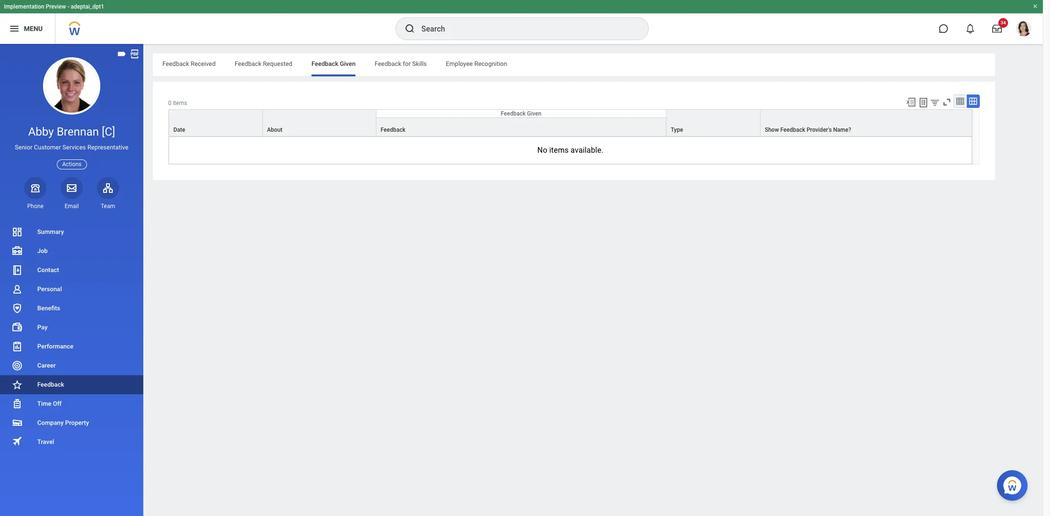 Task type: locate. For each thing, give the bounding box(es) containing it.
tag image
[[117, 49, 127, 59]]

profile logan mcneil image
[[1016, 21, 1032, 38]]

navigation pane region
[[0, 44, 143, 517]]

company
[[37, 420, 64, 427]]

feedback for skills
[[375, 60, 427, 67]]

feedback given
[[312, 60, 356, 67], [501, 110, 542, 117]]

feedback given inside feedback given popup button
[[501, 110, 542, 117]]

benefits
[[37, 305, 60, 312]]

job link
[[0, 242, 143, 261]]

list
[[0, 223, 143, 452]]

travel
[[37, 439, 54, 446]]

1 horizontal spatial feedback given
[[501, 110, 542, 117]]

phone image
[[29, 182, 42, 194]]

menu button
[[0, 13, 55, 44]]

feedback image
[[11, 379, 23, 391]]

adeptai_dpt1
[[71, 3, 104, 10]]

job
[[37, 248, 48, 255]]

company property link
[[0, 414, 143, 433]]

benefits link
[[0, 299, 143, 318]]

senior
[[15, 144, 32, 151]]

personal
[[37, 286, 62, 293]]

type
[[671, 127, 683, 133]]

row
[[169, 109, 973, 137]]

tab list
[[153, 54, 995, 76]]

provider's
[[807, 127, 832, 133]]

expand table image
[[969, 97, 978, 106]]

0 vertical spatial items
[[173, 100, 187, 107]]

select to filter grid data image
[[930, 97, 940, 108]]

off
[[53, 400, 62, 408]]

1 horizontal spatial items
[[549, 146, 569, 155]]

feedback
[[162, 60, 189, 67], [235, 60, 262, 67], [312, 60, 338, 67], [375, 60, 401, 67], [501, 110, 526, 117], [381, 127, 406, 133], [781, 127, 805, 133], [37, 381, 64, 389]]

contact image
[[11, 265, 23, 276]]

performance link
[[0, 337, 143, 357]]

0 horizontal spatial feedback given
[[312, 60, 356, 67]]

no
[[538, 146, 548, 155]]

toolbar
[[902, 95, 980, 109]]

given
[[340, 60, 356, 67], [527, 110, 542, 117]]

0 items
[[168, 100, 187, 107]]

about
[[267, 127, 283, 133]]

show
[[765, 127, 779, 133]]

items right 0
[[173, 100, 187, 107]]

items
[[173, 100, 187, 107], [549, 146, 569, 155]]

senior customer services representative
[[15, 144, 129, 151]]

phone button
[[24, 177, 46, 210]]

time off link
[[0, 395, 143, 414]]

representative
[[87, 144, 129, 151]]

items right no
[[549, 146, 569, 155]]

feedback received
[[162, 60, 216, 67]]

1 horizontal spatial given
[[527, 110, 542, 117]]

brennan
[[57, 125, 99, 139]]

1 vertical spatial items
[[549, 146, 569, 155]]

email
[[65, 203, 79, 210]]

employee
[[446, 60, 473, 67]]

preview
[[46, 3, 66, 10]]

for
[[403, 60, 411, 67]]

1 vertical spatial given
[[527, 110, 542, 117]]

skills
[[412, 60, 427, 67]]

pay
[[37, 324, 48, 331]]

time
[[37, 400, 51, 408]]

company property image
[[11, 418, 23, 429]]

date
[[173, 127, 185, 133]]

career image
[[11, 360, 23, 372]]

phone
[[27, 203, 43, 210]]

search image
[[404, 23, 416, 34]]

performance
[[37, 343, 74, 350]]

summary image
[[11, 227, 23, 238]]

feedback button
[[377, 118, 666, 136]]

close environment banner image
[[1033, 3, 1038, 9]]

about button
[[263, 110, 376, 136]]

inbox large image
[[993, 24, 1002, 33]]

time off
[[37, 400, 62, 408]]

34 button
[[987, 18, 1008, 39]]

actions
[[62, 161, 82, 168]]

notifications large image
[[966, 24, 975, 33]]

0 horizontal spatial given
[[340, 60, 356, 67]]

given inside feedback given popup button
[[527, 110, 542, 117]]

summary link
[[0, 223, 143, 242]]

0 horizontal spatial items
[[173, 100, 187, 107]]

email button
[[61, 177, 83, 210]]

0 vertical spatial feedback given
[[312, 60, 356, 67]]

travel link
[[0, 433, 143, 452]]

1 vertical spatial feedback given
[[501, 110, 542, 117]]



Task type: vqa. For each thing, say whether or not it's contained in the screenshot.
"main content"
no



Task type: describe. For each thing, give the bounding box(es) containing it.
type button
[[667, 110, 760, 136]]

career
[[37, 362, 56, 369]]

feedback row
[[169, 110, 973, 137]]

pay link
[[0, 318, 143, 337]]

feedback link
[[0, 376, 143, 395]]

available.
[[571, 146, 604, 155]]

performance image
[[11, 341, 23, 353]]

received
[[191, 60, 216, 67]]

recognition
[[475, 60, 507, 67]]

table image
[[956, 97, 965, 106]]

-
[[67, 3, 69, 10]]

employee recognition
[[446, 60, 507, 67]]

date button
[[169, 110, 262, 136]]

contact link
[[0, 261, 143, 280]]

show feedback provider's name?
[[765, 127, 852, 133]]

time off image
[[11, 399, 23, 410]]

contact
[[37, 267, 59, 274]]

benefits image
[[11, 303, 23, 314]]

team
[[101, 203, 115, 210]]

abby
[[28, 125, 54, 139]]

implementation
[[4, 3, 44, 10]]

email abby brennan [c] element
[[61, 203, 83, 210]]

0 vertical spatial given
[[340, 60, 356, 67]]

services
[[63, 144, 86, 151]]

row containing feedback given
[[169, 109, 973, 137]]

list containing summary
[[0, 223, 143, 452]]

travel image
[[11, 436, 23, 448]]

no items available.
[[538, 146, 604, 155]]

Search Workday  search field
[[422, 18, 629, 39]]

career link
[[0, 357, 143, 376]]

team abby brennan [c] element
[[97, 203, 119, 210]]

team link
[[97, 177, 119, 210]]

company property
[[37, 420, 89, 427]]

0
[[168, 100, 171, 107]]

actions button
[[57, 159, 87, 170]]

feedback requested
[[235, 60, 292, 67]]

implementation preview -   adeptai_dpt1
[[4, 3, 104, 10]]

menu
[[24, 25, 43, 32]]

requested
[[263, 60, 292, 67]]

items for no
[[549, 146, 569, 155]]

name?
[[833, 127, 852, 133]]

personal image
[[11, 284, 23, 295]]

mail image
[[66, 182, 77, 194]]

34
[[1001, 20, 1006, 25]]

customer
[[34, 144, 61, 151]]

pay image
[[11, 322, 23, 334]]

fullscreen image
[[942, 97, 952, 108]]

items for 0
[[173, 100, 187, 107]]

property
[[65, 420, 89, 427]]

tab list containing feedback received
[[153, 54, 995, 76]]

phone abby brennan [c] element
[[24, 203, 46, 210]]

export to worksheets image
[[918, 97, 930, 108]]

feedback given button
[[377, 110, 666, 118]]

feedback inside list
[[37, 381, 64, 389]]

export to excel image
[[906, 97, 917, 108]]

personal link
[[0, 280, 143, 299]]

[c]
[[102, 125, 115, 139]]

view team image
[[102, 182, 114, 194]]

justify image
[[9, 23, 20, 34]]

abby brennan [c]
[[28, 125, 115, 139]]

job image
[[11, 246, 23, 257]]

summary
[[37, 228, 64, 236]]

view printable version (pdf) image
[[130, 49, 140, 59]]

show feedback provider's name? button
[[761, 110, 972, 136]]

menu banner
[[0, 0, 1043, 44]]



